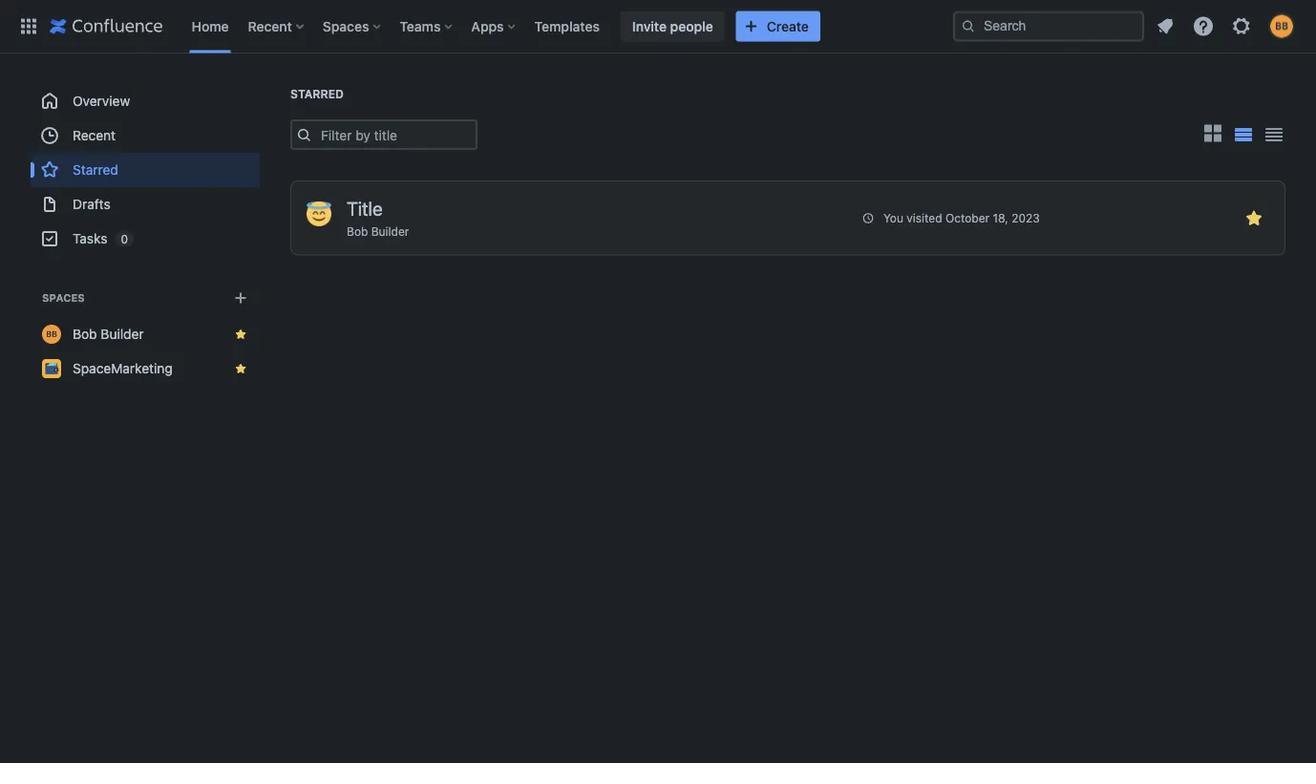 Task type: vqa. For each thing, say whether or not it's contained in the screenshot.
Home LINK
yes



Task type: describe. For each thing, give the bounding box(es) containing it.
starred link
[[31, 153, 260, 187]]

settings icon image
[[1230, 15, 1253, 38]]

notification icon image
[[1154, 15, 1177, 38]]

teams button
[[394, 11, 460, 42]]

18,
[[993, 211, 1009, 225]]

overview
[[73, 93, 130, 109]]

you
[[884, 211, 904, 225]]

apps
[[471, 18, 504, 34]]

templates link
[[529, 11, 605, 42]]

bob builder
[[73, 326, 144, 342]]

0
[[121, 232, 128, 245]]

visited
[[907, 211, 942, 225]]

teams
[[400, 18, 441, 34]]

global element
[[11, 0, 953, 53]]

search image
[[961, 19, 976, 34]]

2023
[[1012, 211, 1040, 225]]

unstar this space image
[[233, 361, 248, 376]]

Search field
[[953, 11, 1144, 42]]

invite
[[632, 18, 667, 34]]

help icon image
[[1192, 15, 1215, 38]]

recent inside popup button
[[248, 18, 292, 34]]

bob inside bob builder link
[[73, 326, 97, 342]]

compact list image
[[1263, 123, 1286, 146]]

Filter by title field
[[315, 121, 476, 148]]

appswitcher icon image
[[17, 15, 40, 38]]

cards image
[[1202, 122, 1225, 145]]

home link
[[186, 11, 235, 42]]

recent link
[[31, 118, 260, 153]]

home
[[192, 18, 229, 34]]

create
[[767, 18, 809, 34]]

unstar this space image
[[233, 327, 248, 342]]



Task type: locate. For each thing, give the bounding box(es) containing it.
1 horizontal spatial spaces
[[323, 18, 369, 34]]

invite people button
[[621, 11, 725, 42]]

1 vertical spatial bob builder link
[[31, 317, 260, 351]]

spaces inside popup button
[[323, 18, 369, 34]]

1 vertical spatial spaces
[[42, 292, 85, 304]]

0 vertical spatial bob
[[347, 225, 368, 238]]

spaces right recent popup button
[[323, 18, 369, 34]]

spacemarketing link
[[31, 351, 260, 386]]

bob builder link down title
[[347, 225, 409, 238]]

starred inside group
[[73, 162, 118, 178]]

0 horizontal spatial bob builder link
[[31, 317, 260, 351]]

0 vertical spatial bob builder link
[[347, 225, 409, 238]]

spaces
[[323, 18, 369, 34], [42, 292, 85, 304]]

0 vertical spatial spaces
[[323, 18, 369, 34]]

create a space image
[[229, 287, 252, 309]]

people
[[670, 18, 713, 34]]

templates
[[534, 18, 600, 34]]

builder up the spacemarketing
[[101, 326, 144, 342]]

recent button
[[242, 11, 311, 42]]

:innocent: image
[[307, 202, 331, 226], [307, 202, 331, 226]]

1 horizontal spatial starred
[[290, 87, 344, 101]]

title
[[347, 197, 383, 219]]

recent
[[248, 18, 292, 34], [73, 128, 116, 143]]

bob builder link
[[347, 225, 409, 238], [31, 317, 260, 351]]

title bob builder
[[347, 197, 409, 238]]

starred
[[290, 87, 344, 101], [73, 162, 118, 178]]

starred up drafts
[[73, 162, 118, 178]]

spaces up bob builder
[[42, 292, 85, 304]]

apps button
[[466, 11, 523, 42]]

0 vertical spatial starred
[[290, 87, 344, 101]]

builder down title
[[371, 225, 409, 238]]

banner containing home
[[0, 0, 1316, 53]]

bob up the spacemarketing
[[73, 326, 97, 342]]

confluence image
[[50, 15, 163, 38], [50, 15, 163, 38]]

0 horizontal spatial recent
[[73, 128, 116, 143]]

you visited october 18, 2023
[[884, 211, 1040, 225]]

october
[[946, 211, 990, 225]]

recent down overview at the top left
[[73, 128, 116, 143]]

unstar image
[[1243, 207, 1266, 229]]

1 horizontal spatial bob builder link
[[347, 225, 409, 238]]

builder
[[371, 225, 409, 238], [101, 326, 144, 342]]

1 vertical spatial bob
[[73, 326, 97, 342]]

0 horizontal spatial starred
[[73, 162, 118, 178]]

tasks
[[73, 231, 107, 246]]

1 horizontal spatial builder
[[371, 225, 409, 238]]

1 vertical spatial builder
[[101, 326, 144, 342]]

banner
[[0, 0, 1316, 53]]

0 vertical spatial recent
[[248, 18, 292, 34]]

1 vertical spatial starred
[[73, 162, 118, 178]]

spacemarketing
[[73, 361, 173, 376]]

starred down spaces popup button
[[290, 87, 344, 101]]

bob down title
[[347, 225, 368, 238]]

0 horizontal spatial builder
[[101, 326, 144, 342]]

0 horizontal spatial spaces
[[42, 292, 85, 304]]

bob inside title bob builder
[[347, 225, 368, 238]]

list image
[[1235, 128, 1253, 141]]

1 horizontal spatial bob
[[347, 225, 368, 238]]

1 horizontal spatial recent
[[248, 18, 292, 34]]

invite people
[[632, 18, 713, 34]]

bob
[[347, 225, 368, 238], [73, 326, 97, 342]]

0 horizontal spatial bob
[[73, 326, 97, 342]]

recent right home
[[248, 18, 292, 34]]

overview link
[[31, 84, 260, 118]]

recent inside group
[[73, 128, 116, 143]]

group
[[31, 84, 260, 256]]

1 vertical spatial recent
[[73, 128, 116, 143]]

builder inside title bob builder
[[371, 225, 409, 238]]

spaces button
[[317, 11, 388, 42]]

0 vertical spatial builder
[[371, 225, 409, 238]]

drafts
[[73, 196, 110, 212]]

drafts link
[[31, 187, 260, 222]]

create button
[[736, 11, 820, 42]]

bob builder link up the spacemarketing
[[31, 317, 260, 351]]

group containing overview
[[31, 84, 260, 256]]

builder inside bob builder link
[[101, 326, 144, 342]]



